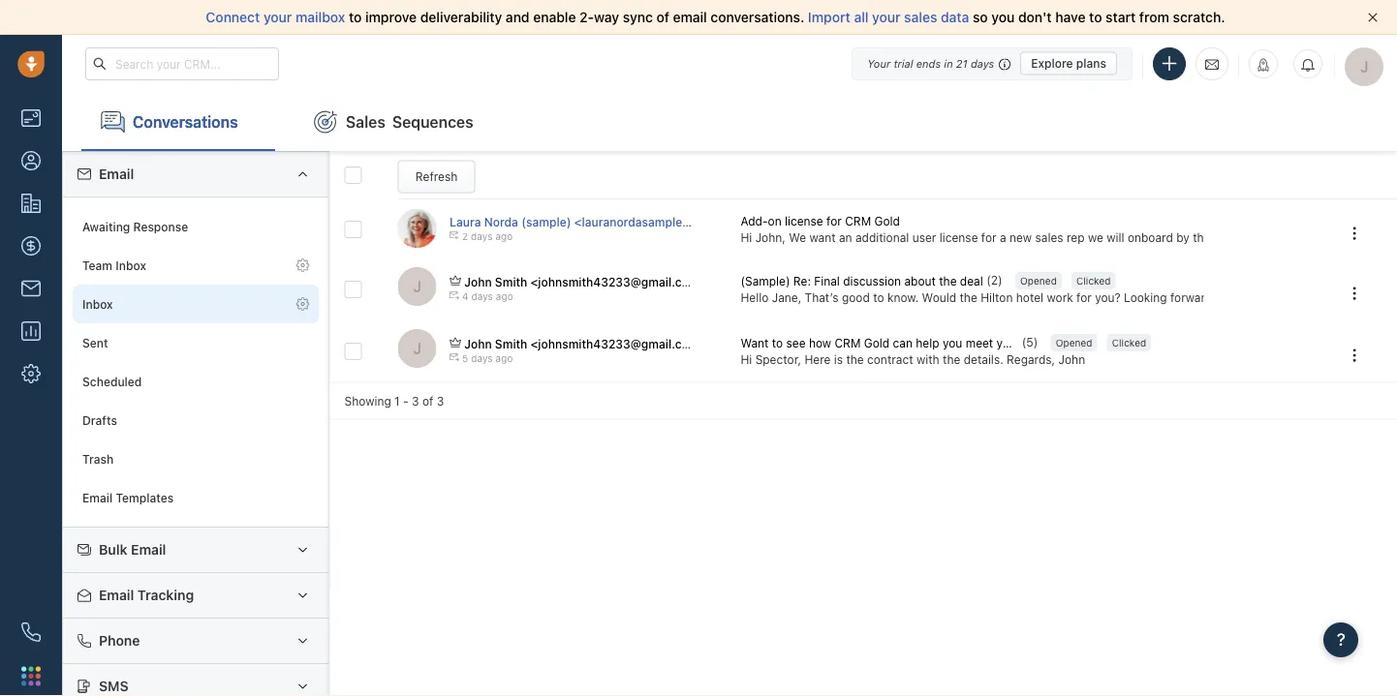 Task type: vqa. For each thing, say whether or not it's contained in the screenshot.
Sampleton
no



Task type: describe. For each thing, give the bounding box(es) containing it.
the right "with"
[[943, 353, 961, 367]]

2 horizontal spatial for
[[1077, 291, 1092, 305]]

phone
[[99, 633, 140, 649]]

email right bulk
[[131, 542, 166, 558]]

(5)
[[1022, 335, 1038, 349]]

4 days ago
[[462, 291, 513, 302]]

from
[[1140, 9, 1170, 25]]

clicked for john
[[1112, 337, 1147, 348]]

help
[[916, 336, 940, 350]]

goals?
[[1056, 336, 1091, 350]]

share
[[1338, 231, 1368, 244]]

will
[[1107, 231, 1125, 244]]

(2)
[[987, 273, 1003, 287]]

crm for how
[[835, 336, 861, 350]]

we
[[789, 231, 806, 244]]

email tracking
[[99, 588, 194, 604]]

conversations.
[[711, 9, 805, 25]]

so
[[973, 9, 988, 25]]

don't
[[1019, 9, 1052, 25]]

contract
[[867, 353, 913, 367]]

email for email
[[99, 166, 134, 182]]

0 horizontal spatial your
[[264, 9, 292, 25]]

trash link
[[73, 440, 319, 479]]

explore plans
[[1031, 57, 1107, 70]]

gold for how
[[864, 336, 890, 350]]

your
[[867, 57, 891, 70]]

rep
[[1067, 231, 1085, 244]]

to right mailbox
[[349, 9, 362, 25]]

response
[[133, 220, 188, 233]]

sequences
[[392, 112, 474, 131]]

deliverability
[[420, 9, 502, 25]]

1 horizontal spatial for
[[982, 231, 997, 244]]

sales sequences
[[346, 112, 474, 131]]

send email image
[[1206, 56, 1219, 72]]

will
[[1315, 231, 1335, 244]]

want
[[741, 336, 769, 350]]

inbox link
[[73, 285, 319, 324]]

new
[[1010, 231, 1032, 244]]

bulk email
[[99, 542, 166, 558]]

<johnsmith43233@gmail.com> for want to see how crm gold can help you meet your sales goals?
[[531, 337, 707, 351]]

to inside button
[[772, 336, 783, 350]]

0 horizontal spatial license
[[785, 214, 823, 228]]

hello jane, that's good to know. would the hilton hotel work for you? looking forward to the meeting. john
[[741, 291, 1329, 305]]

1 horizontal spatial your
[[872, 9, 901, 25]]

sent link
[[73, 324, 319, 362]]

scheduled link
[[73, 362, 319, 401]]

opened for john
[[1056, 337, 1093, 348]]

explore plans link
[[1021, 52, 1117, 75]]

your trial ends in 21 days
[[867, 57, 994, 70]]

(sample)
[[522, 215, 571, 229]]

meet
[[966, 336, 994, 350]]

smith for (sample) re: final discussion about the deal
[[495, 275, 528, 289]]

end
[[1214, 231, 1235, 244]]

2 vertical spatial of
[[423, 394, 434, 408]]

Search your CRM... text field
[[85, 47, 279, 80]]

deal
[[960, 274, 983, 288]]

month.
[[1273, 231, 1312, 244]]

2-
[[580, 9, 594, 25]]

explore
[[1031, 57, 1073, 70]]

trash
[[82, 452, 114, 466]]

crm for for
[[845, 214, 871, 228]]

sent
[[82, 336, 108, 350]]

hotel
[[1016, 291, 1044, 305]]

connect your mailbox to improve deliverability and enable 2-way sync of email conversations. import all your sales data so you don't have to start from scratch.
[[206, 9, 1225, 25]]

the left month.
[[1252, 231, 1270, 244]]

see
[[786, 336, 806, 350]]

is
[[834, 353, 843, 367]]

add-on license for crm gold link
[[741, 213, 900, 229]]

email templates
[[82, 491, 174, 505]]

1 horizontal spatial license
[[940, 231, 978, 244]]

1 ago from the top
[[496, 231, 513, 242]]

add-on license for crm gold hi john, we want an additional user license for a new sales rep we will onboard by the end of the month. will share detai
[[741, 214, 1397, 244]]

want
[[810, 231, 836, 244]]

all
[[854, 9, 869, 25]]

1 3 from the left
[[412, 394, 419, 408]]

want to see how crm gold can help you meet your sales goals?
[[741, 336, 1091, 350]]

onboard
[[1128, 231, 1173, 244]]

jane,
[[772, 291, 802, 305]]

can
[[893, 336, 913, 350]]

work
[[1047, 291, 1073, 305]]

john smith <johnsmith43233@gmail.com> for (sample) re: final discussion about the deal
[[464, 275, 707, 289]]

0 vertical spatial you
[[992, 9, 1015, 25]]

email templates link
[[73, 479, 319, 517]]

forward
[[1171, 291, 1213, 305]]

with
[[917, 353, 940, 367]]

the right by at right top
[[1193, 231, 1211, 244]]

awaiting response link
[[73, 207, 319, 246]]

5
[[462, 353, 468, 365]]

that's
[[805, 291, 839, 305]]

how
[[809, 336, 832, 350]]

john up 5 days ago
[[464, 337, 492, 351]]

ago for hello
[[496, 291, 513, 302]]

(sample) re: final discussion about the deal link
[[741, 273, 987, 289]]

days for want to see how crm gold can help you meet your sales goals?
[[471, 353, 493, 365]]

the inside (sample) re: final discussion about the deal (2)
[[939, 274, 957, 288]]

data
[[941, 9, 969, 25]]

email for email tracking
[[99, 588, 134, 604]]

team inbox link
[[73, 246, 319, 285]]

sales for rep
[[1035, 231, 1064, 244]]

import
[[808, 9, 851, 25]]

here
[[805, 353, 831, 367]]

final
[[814, 274, 840, 288]]

john down goals?
[[1059, 353, 1086, 367]]

detai
[[1372, 231, 1397, 244]]



Task type: locate. For each thing, give the bounding box(es) containing it.
tab list
[[62, 93, 1397, 151]]

0 vertical spatial smith
[[495, 275, 528, 289]]

1 vertical spatial sales
[[1035, 231, 1064, 244]]

for left 'you?'
[[1077, 291, 1092, 305]]

to up spector,
[[772, 336, 783, 350]]

a
[[1000, 231, 1007, 244]]

the
[[1193, 231, 1211, 244], [1252, 231, 1270, 244], [939, 274, 957, 288], [960, 291, 978, 305], [1230, 291, 1248, 305], [846, 353, 864, 367], [943, 353, 961, 367]]

to right forward
[[1216, 291, 1227, 305]]

email inside email templates link
[[82, 491, 113, 505]]

crm up an
[[845, 214, 871, 228]]

1 vertical spatial hi
[[741, 353, 752, 367]]

want to see how crm gold can help you meet your sales goals? link
[[741, 335, 1091, 352]]

ago
[[496, 231, 513, 242], [496, 291, 513, 302], [496, 353, 513, 365]]

john right meeting. on the right top
[[1302, 291, 1329, 305]]

by
[[1177, 231, 1190, 244]]

hello
[[741, 291, 769, 305]]

your left (5)
[[997, 336, 1021, 350]]

your left mailbox
[[264, 9, 292, 25]]

0 vertical spatial sales
[[904, 9, 937, 25]]

inbox
[[116, 259, 146, 272], [82, 297, 113, 311]]

1 horizontal spatial inbox
[[116, 259, 146, 272]]

hi down add-
[[741, 231, 752, 244]]

add-on license for crm gold button
[[741, 213, 900, 229]]

opened for work
[[1020, 275, 1057, 286]]

connect your mailbox link
[[206, 9, 349, 25]]

0 vertical spatial ago
[[496, 231, 513, 242]]

2 days ago
[[462, 231, 513, 242]]

additional
[[856, 231, 909, 244]]

clicked for work
[[1077, 275, 1111, 286]]

email for email templates
[[82, 491, 113, 505]]

1 horizontal spatial you
[[992, 9, 1015, 25]]

-
[[403, 394, 409, 408]]

2 vertical spatial ago
[[496, 353, 513, 365]]

sales inside button
[[1024, 336, 1052, 350]]

sales for data
[[904, 9, 937, 25]]

hi spector, here is the contract with the details. regards, john
[[741, 353, 1086, 367]]

tab list containing conversations
[[62, 93, 1397, 151]]

sales
[[346, 112, 386, 131]]

0 vertical spatial inbox
[[116, 259, 146, 272]]

sales up the 'regards,'
[[1024, 336, 1052, 350]]

smith up the 4 days ago
[[495, 275, 528, 289]]

2 vertical spatial for
[[1077, 291, 1092, 305]]

scheduled
[[82, 375, 142, 389]]

license up we
[[785, 214, 823, 228]]

2 outgoing image from the top
[[450, 353, 459, 363]]

ends
[[916, 57, 941, 70]]

you?
[[1095, 291, 1121, 305]]

0 vertical spatial hi
[[741, 231, 752, 244]]

2 <johnsmith43233@gmail.com> from the top
[[531, 337, 707, 351]]

0 horizontal spatial of
[[423, 394, 434, 408]]

enable
[[533, 9, 576, 25]]

sales sequences link
[[295, 93, 493, 151]]

crm inside button
[[835, 336, 861, 350]]

the right is
[[846, 353, 864, 367]]

sms
[[99, 679, 128, 695]]

you
[[992, 9, 1015, 25], [943, 336, 963, 350]]

details.
[[964, 353, 1004, 367]]

norda
[[484, 215, 518, 229]]

john smith <johnsmith43233@gmail.com>
[[464, 275, 707, 289], [464, 337, 707, 351]]

john smith <johnsmith43233@gmail.com> for want to see how crm gold can help you meet your sales goals?
[[464, 337, 707, 351]]

you right help
[[943, 336, 963, 350]]

1 vertical spatial opened
[[1056, 337, 1093, 348]]

know.
[[888, 291, 919, 305]]

email down trash
[[82, 491, 113, 505]]

sales left data
[[904, 9, 937, 25]]

outgoing image
[[450, 291, 459, 300], [450, 353, 459, 363]]

(sample) re: final discussion about the deal button
[[741, 273, 987, 289]]

what's new image
[[1257, 58, 1270, 72]]

2 3 from the left
[[437, 394, 444, 408]]

smith for want to see how crm gold can help you meet your sales goals?
[[495, 337, 528, 351]]

days right 4
[[471, 291, 493, 302]]

import all your sales data link
[[808, 9, 973, 25]]

1 hi from the top
[[741, 231, 752, 244]]

of inside add-on license for crm gold hi john, we want an additional user license for a new sales rep we will onboard by the end of the month. will share detai
[[1238, 231, 1249, 244]]

sales
[[904, 9, 937, 25], [1035, 231, 1064, 244], [1024, 336, 1052, 350]]

crm inside add-on license for crm gold hi john, we want an additional user license for a new sales rep we will onboard by the end of the month. will share detai
[[845, 214, 871, 228]]

re:
[[794, 274, 811, 288]]

2 john smith <johnsmith43233@gmail.com> from the top
[[464, 337, 707, 351]]

1 vertical spatial license
[[940, 231, 978, 244]]

1 vertical spatial of
[[1238, 231, 1249, 244]]

conversations link
[[81, 93, 275, 151]]

outgoing image left 4
[[450, 291, 459, 300]]

1 horizontal spatial of
[[657, 9, 670, 25]]

drafts
[[82, 414, 117, 427]]

1 vertical spatial inbox
[[82, 297, 113, 311]]

phone image
[[21, 623, 41, 643]]

2
[[462, 231, 468, 242]]

outgoing image for hello
[[450, 291, 459, 300]]

smith up 5 days ago
[[495, 337, 528, 351]]

discussion
[[843, 274, 901, 288]]

ago for hi
[[496, 353, 513, 365]]

5 days ago
[[462, 353, 513, 365]]

1 vertical spatial you
[[943, 336, 963, 350]]

0 vertical spatial license
[[785, 214, 823, 228]]

days
[[971, 57, 994, 70], [471, 231, 493, 242], [471, 291, 493, 302], [471, 353, 493, 365]]

days for (sample) re: final discussion about the deal
[[471, 291, 493, 302]]

to left start
[[1089, 9, 1102, 25]]

refresh button
[[398, 161, 475, 194]]

2 smith from the top
[[495, 337, 528, 351]]

outgoing image left 5
[[450, 353, 459, 363]]

0 horizontal spatial you
[[943, 336, 963, 350]]

1 vertical spatial gold
[[864, 336, 890, 350]]

1 smith from the top
[[495, 275, 528, 289]]

ago right 4
[[496, 291, 513, 302]]

<lauranordasample@gmail.com>
[[574, 215, 758, 229]]

0 vertical spatial opened
[[1020, 275, 1057, 286]]

hi down want
[[741, 353, 752, 367]]

1 vertical spatial outgoing image
[[450, 353, 459, 363]]

freshworks switcher image
[[21, 667, 41, 686]]

inbox down team
[[82, 297, 113, 311]]

close image
[[1368, 13, 1378, 22]]

days for add-on license for crm gold
[[471, 231, 493, 242]]

we
[[1088, 231, 1104, 244]]

opened right (5)
[[1056, 337, 1093, 348]]

outgoing image for hi
[[450, 353, 459, 363]]

1 john smith <johnsmith43233@gmail.com> from the top
[[464, 275, 707, 289]]

21
[[956, 57, 968, 70]]

1 vertical spatial john smith <johnsmith43233@gmail.com>
[[464, 337, 707, 351]]

laura norda (sample) <lauranordasample@gmail.com>
[[450, 215, 758, 229]]

crm up is
[[835, 336, 861, 350]]

<johnsmith43233@gmail.com>
[[531, 275, 707, 289], [531, 337, 707, 351]]

the up would
[[939, 274, 957, 288]]

license
[[785, 214, 823, 228], [940, 231, 978, 244]]

you right so
[[992, 9, 1015, 25]]

trial
[[894, 57, 913, 70]]

of right sync
[[657, 9, 670, 25]]

you inside button
[[943, 336, 963, 350]]

hi inside add-on license for crm gold hi john, we want an additional user license for a new sales rep we will onboard by the end of the month. will share detai
[[741, 231, 752, 244]]

email up phone
[[99, 588, 134, 604]]

user
[[913, 231, 937, 244]]

to down discussion
[[873, 291, 884, 305]]

showing
[[345, 394, 391, 408]]

drafts link
[[73, 401, 319, 440]]

phone element
[[12, 613, 50, 652]]

your right all
[[872, 9, 901, 25]]

clicked
[[1077, 275, 1111, 286], [1112, 337, 1147, 348]]

days right 2
[[471, 231, 493, 242]]

showing 1 - 3 of 3
[[345, 394, 444, 408]]

sync
[[623, 9, 653, 25]]

1 vertical spatial <johnsmith43233@gmail.com>
[[531, 337, 707, 351]]

gold inside add-on license for crm gold hi john, we want an additional user license for a new sales rep we will onboard by the end of the month. will share detai
[[875, 214, 900, 228]]

1 vertical spatial clicked
[[1112, 337, 1147, 348]]

john,
[[756, 231, 786, 244]]

1 <johnsmith43233@gmail.com> from the top
[[531, 275, 707, 289]]

connect
[[206, 9, 260, 25]]

of right -
[[423, 394, 434, 408]]

1 vertical spatial crm
[[835, 336, 861, 350]]

1 vertical spatial ago
[[496, 291, 513, 302]]

0 vertical spatial of
[[657, 9, 670, 25]]

1 horizontal spatial clicked
[[1112, 337, 1147, 348]]

0 vertical spatial gold
[[875, 214, 900, 228]]

0 vertical spatial john smith <johnsmith43233@gmail.com>
[[464, 275, 707, 289]]

start
[[1106, 9, 1136, 25]]

sales left rep
[[1035, 231, 1064, 244]]

(sample) re: final discussion about the deal (2)
[[741, 273, 1003, 288]]

3 ago from the top
[[496, 353, 513, 365]]

conversations
[[133, 112, 238, 131]]

gold up contract
[[864, 336, 890, 350]]

want to see how crm gold can help you meet your sales goals? button
[[741, 335, 1091, 352]]

days right 5
[[471, 353, 493, 365]]

days right 21 on the right top
[[971, 57, 994, 70]]

john up the 4 days ago
[[464, 275, 492, 289]]

opened up hello jane, that's good to know. would the hilton hotel work for you? looking forward to the meeting. john
[[1020, 275, 1057, 286]]

0 vertical spatial <johnsmith43233@gmail.com>
[[531, 275, 707, 289]]

3
[[412, 394, 419, 408], [437, 394, 444, 408]]

gold inside button
[[864, 336, 890, 350]]

for up an
[[827, 214, 842, 228]]

to
[[349, 9, 362, 25], [1089, 9, 1102, 25], [873, 291, 884, 305], [1216, 291, 1227, 305], [772, 336, 783, 350]]

email up awaiting
[[99, 166, 134, 182]]

1 vertical spatial smith
[[495, 337, 528, 351]]

have
[[1056, 9, 1086, 25]]

the down the deal on the top right of the page
[[960, 291, 978, 305]]

your inside want to see how crm gold can help you meet your sales goals? link
[[997, 336, 1021, 350]]

incoming image
[[450, 231, 459, 240]]

for left a
[[982, 231, 997, 244]]

tracking
[[138, 588, 194, 604]]

1 outgoing image from the top
[[450, 291, 459, 300]]

clicked up 'you?'
[[1077, 275, 1111, 286]]

ago down the norda
[[496, 231, 513, 242]]

of right end
[[1238, 231, 1249, 244]]

2 vertical spatial sales
[[1024, 336, 1052, 350]]

2 ago from the top
[[496, 291, 513, 302]]

your
[[264, 9, 292, 25], [872, 9, 901, 25], [997, 336, 1021, 350]]

2 hi from the top
[[741, 353, 752, 367]]

for
[[827, 214, 842, 228], [982, 231, 997, 244], [1077, 291, 1092, 305]]

1 horizontal spatial 3
[[437, 394, 444, 408]]

ago right 5
[[496, 353, 513, 365]]

sales inside add-on license for crm gold hi john, we want an additional user license for a new sales rep we will onboard by the end of the month. will share detai
[[1035, 231, 1064, 244]]

0 vertical spatial clicked
[[1077, 275, 1111, 286]]

refresh
[[416, 170, 458, 184]]

smith
[[495, 275, 528, 289], [495, 337, 528, 351]]

0 horizontal spatial for
[[827, 214, 842, 228]]

add-
[[741, 214, 768, 228]]

0 horizontal spatial inbox
[[82, 297, 113, 311]]

john
[[464, 275, 492, 289], [1302, 291, 1329, 305], [464, 337, 492, 351], [1059, 353, 1086, 367]]

on
[[768, 214, 782, 228]]

gold for for
[[875, 214, 900, 228]]

license right the user
[[940, 231, 978, 244]]

0 horizontal spatial 3
[[412, 394, 419, 408]]

gold up additional
[[875, 214, 900, 228]]

clicked down looking
[[1112, 337, 1147, 348]]

the left meeting. on the right top
[[1230, 291, 1248, 305]]

0 horizontal spatial clicked
[[1077, 275, 1111, 286]]

bulk
[[99, 542, 127, 558]]

1 vertical spatial for
[[982, 231, 997, 244]]

0 vertical spatial crm
[[845, 214, 871, 228]]

and
[[506, 9, 530, 25]]

laura norda (sample) <lauranordasample@gmail.com> link
[[450, 215, 758, 229]]

team inbox
[[82, 259, 146, 272]]

looking
[[1124, 291, 1167, 305]]

0 vertical spatial outgoing image
[[450, 291, 459, 300]]

plans
[[1077, 57, 1107, 70]]

<johnsmith43233@gmail.com> for (sample) re: final discussion about the deal
[[531, 275, 707, 289]]

spector,
[[756, 353, 801, 367]]

in
[[944, 57, 953, 70]]

inbox right team
[[116, 259, 146, 272]]

an
[[839, 231, 852, 244]]

0 vertical spatial for
[[827, 214, 842, 228]]

2 horizontal spatial of
[[1238, 231, 1249, 244]]

2 horizontal spatial your
[[997, 336, 1021, 350]]



